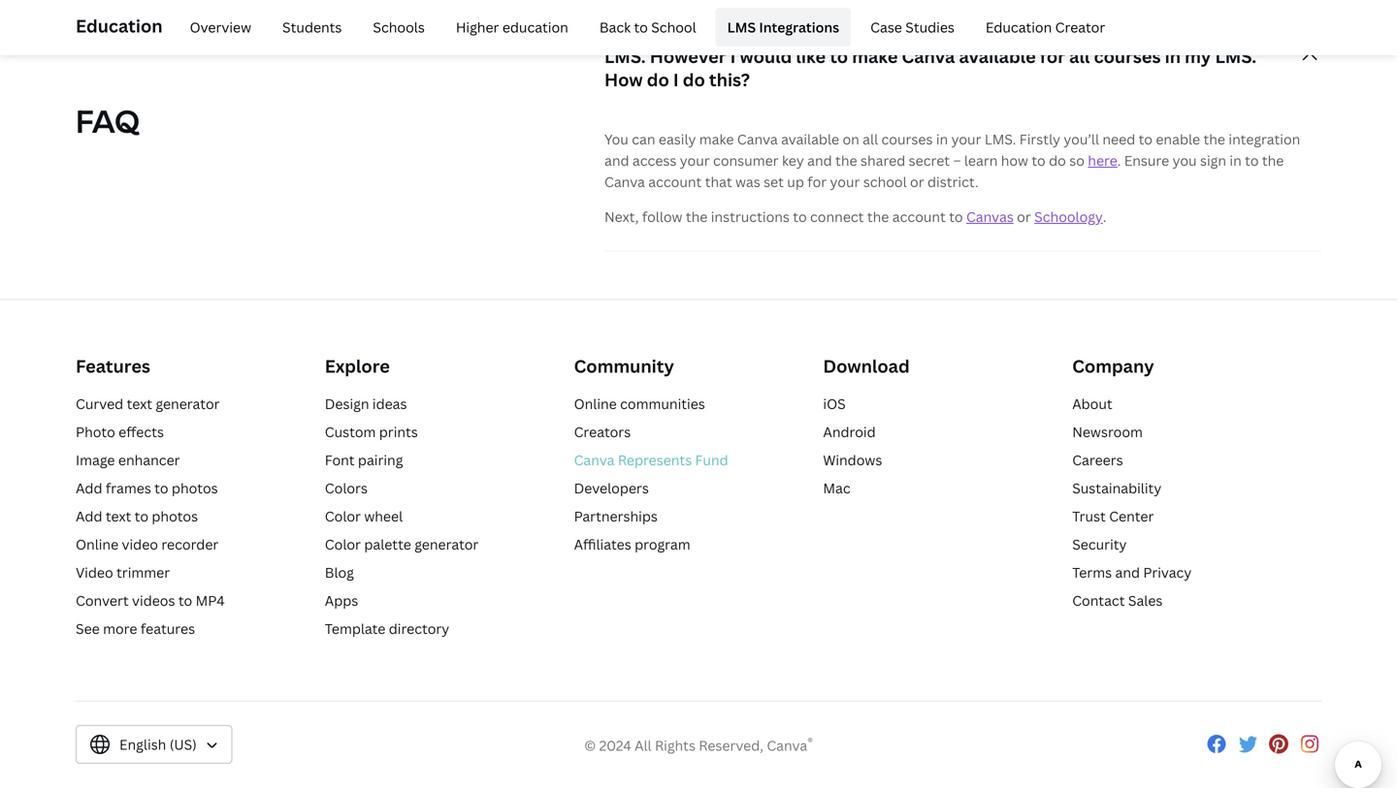 Task type: locate. For each thing, give the bounding box(es) containing it.
text down frames
[[106, 508, 131, 526]]

photo effects link
[[76, 423, 164, 442]]

1 horizontal spatial .
[[1118, 152, 1121, 170]]

available inside you can easily make canva available on all courses in your lms. firstly you'll need to enable the integration and access your consumer key and the shared secret – learn how to do so
[[781, 130, 839, 149]]

your up '–'
[[952, 130, 982, 149]]

overview
[[190, 18, 251, 36]]

enhancer
[[118, 451, 180, 470]]

for down the education creator
[[1040, 45, 1066, 69]]

1 vertical spatial online
[[76, 536, 119, 554]]

to inside i'm a teacher and have already set up canva for education within a course in my lms. however i would like to make canva available for all courses in my lms. how do i do this?
[[830, 45, 848, 69]]

do for easily
[[1049, 152, 1066, 170]]

menu bar
[[170, 8, 1117, 47]]

. down the need in the top of the page
[[1118, 152, 1121, 170]]

lms. up how
[[985, 130, 1016, 149]]

canva inside you can easily make canva available on all courses in your lms. firstly you'll need to enable the integration and access your consumer key and the shared secret – learn how to do so
[[737, 130, 778, 149]]

contact
[[1073, 592, 1125, 611]]

account down district.
[[893, 208, 946, 226]]

0 horizontal spatial do
[[647, 68, 669, 92]]

directory
[[389, 620, 449, 639]]

i'm a teacher and have already set up canva for education within a course in my lms. however i would like to make canva available for all courses in my lms. how do i do this?
[[605, 22, 1283, 92]]

0 horizontal spatial for
[[808, 173, 827, 191]]

1 vertical spatial color
[[325, 536, 361, 554]]

1 vertical spatial set
[[764, 173, 784, 191]]

2 horizontal spatial for
[[1040, 45, 1066, 69]]

color up blog
[[325, 536, 361, 554]]

1 horizontal spatial make
[[852, 45, 898, 69]]

convert videos to mp4 link
[[76, 592, 225, 611]]

set inside i'm a teacher and have already set up canva for education within a course in my lms. however i would like to make canva available for all courses in my lms. how do i do this?
[[869, 22, 895, 45]]

generator inside curved text generator photo effects image enhancer add frames to photos add text to photos online video recorder video trimmer convert videos to mp4 see more features
[[156, 395, 220, 414]]

developers
[[574, 480, 649, 498]]

canva inside online communities creators canva represents fund developers partnerships affiliates program
[[574, 451, 615, 470]]

0 horizontal spatial or
[[910, 173, 924, 191]]

all
[[635, 737, 652, 756]]

rights
[[655, 737, 696, 756]]

lms. up integration in the right of the page
[[1215, 45, 1257, 69]]

communities
[[620, 395, 705, 414]]

case studies
[[871, 18, 955, 36]]

android link
[[823, 423, 876, 442]]

available down the education creator
[[959, 45, 1036, 69]]

generator
[[156, 395, 220, 414], [415, 536, 479, 554]]

features
[[76, 355, 150, 379]]

make inside you can easily make canva available on all courses in your lms. firstly you'll need to enable the integration and access your consumer key and the shared secret – learn how to do so
[[699, 130, 734, 149]]

1 vertical spatial .
[[1103, 208, 1107, 226]]

do
[[647, 68, 669, 92], [683, 68, 705, 92], [1049, 152, 1066, 170]]

1 horizontal spatial available
[[959, 45, 1036, 69]]

my
[[1256, 22, 1283, 45], [1185, 45, 1211, 69]]

0 horizontal spatial online
[[76, 536, 119, 554]]

and up contact sales link
[[1116, 564, 1140, 582]]

education up 'faq'
[[76, 14, 163, 38]]

generator right palette
[[415, 536, 479, 554]]

0 vertical spatial account
[[649, 173, 702, 191]]

1 a from the left
[[635, 22, 645, 45]]

1 vertical spatial courses
[[882, 130, 933, 149]]

add down image
[[76, 480, 102, 498]]

.
[[1118, 152, 1121, 170], [1103, 208, 1107, 226]]

firstly
[[1020, 130, 1061, 149]]

i down "lms"
[[730, 45, 736, 69]]

1 horizontal spatial set
[[869, 22, 895, 45]]

0 horizontal spatial account
[[649, 173, 702, 191]]

up
[[899, 22, 921, 45], [787, 173, 804, 191]]

make up consumer
[[699, 130, 734, 149]]

sales
[[1129, 592, 1163, 611]]

1 horizontal spatial up
[[899, 22, 921, 45]]

1 vertical spatial photos
[[152, 508, 198, 526]]

would
[[740, 45, 792, 69]]

online video recorder link
[[76, 536, 219, 554]]

0 horizontal spatial a
[[635, 22, 645, 45]]

your down the easily
[[680, 152, 710, 170]]

2 vertical spatial your
[[830, 173, 860, 191]]

0 vertical spatial make
[[852, 45, 898, 69]]

apps
[[325, 592, 358, 611]]

the down integration in the right of the page
[[1262, 152, 1284, 170]]

the
[[1204, 130, 1226, 149], [836, 152, 857, 170], [1262, 152, 1284, 170], [686, 208, 708, 226], [867, 208, 889, 226]]

sign
[[1200, 152, 1227, 170]]

generator up effects
[[156, 395, 220, 414]]

already
[[800, 22, 865, 45]]

up inside i'm a teacher and have already set up canva for education within a course in my lms. however i would like to make canva available for all courses in my lms. how do i do this?
[[899, 22, 921, 45]]

1 vertical spatial add
[[76, 508, 102, 526]]

all right on
[[863, 130, 878, 149]]

a right i'm
[[635, 22, 645, 45]]

courses
[[1094, 45, 1161, 69], [882, 130, 933, 149]]

in right 'course'
[[1236, 22, 1252, 45]]

the down school
[[867, 208, 889, 226]]

studies
[[906, 18, 955, 36]]

next, follow the instructions to connect the account to canvas or schoology .
[[605, 208, 1107, 226]]

in inside you can easily make canva available on all courses in your lms. firstly you'll need to enable the integration and access your consumer key and the shared secret – learn how to do so
[[936, 130, 948, 149]]

do right the how
[[647, 68, 669, 92]]

a
[[635, 22, 645, 45], [1160, 22, 1170, 45]]

i down the teacher
[[673, 68, 679, 92]]

all down creator
[[1070, 45, 1090, 69]]

text up effects
[[127, 395, 152, 414]]

0 horizontal spatial up
[[787, 173, 804, 191]]

and right key at the top right
[[808, 152, 832, 170]]

about
[[1073, 395, 1113, 414]]

0 horizontal spatial your
[[680, 152, 710, 170]]

0 vertical spatial .
[[1118, 152, 1121, 170]]

curved
[[76, 395, 123, 414]]

higher
[[456, 18, 499, 36]]

to down integration in the right of the page
[[1245, 152, 1259, 170]]

creators link
[[574, 423, 631, 442]]

android
[[823, 423, 876, 442]]

0 vertical spatial available
[[959, 45, 1036, 69]]

available up key at the top right
[[781, 130, 839, 149]]

1 horizontal spatial lms.
[[985, 130, 1016, 149]]

access
[[633, 152, 677, 170]]

0 vertical spatial set
[[869, 22, 895, 45]]

0 horizontal spatial set
[[764, 173, 784, 191]]

add up the video
[[76, 508, 102, 526]]

1 color from the top
[[325, 508, 361, 526]]

mp4
[[196, 592, 225, 611]]

®
[[808, 735, 813, 750]]

0 vertical spatial or
[[910, 173, 924, 191]]

all
[[1070, 45, 1090, 69], [863, 130, 878, 149]]

to left connect
[[793, 208, 807, 226]]

in right "sign"
[[1230, 152, 1242, 170]]

online up "creators" link
[[574, 395, 617, 414]]

my right within
[[1185, 45, 1211, 69]]

to right like
[[830, 45, 848, 69]]

generator inside design ideas custom prints font pairing colors color wheel color palette generator blog apps template directory
[[415, 536, 479, 554]]

1 horizontal spatial generator
[[415, 536, 479, 554]]

mac
[[823, 480, 851, 498]]

education
[[503, 18, 569, 36]]

video
[[76, 564, 113, 582]]

careers link
[[1073, 451, 1123, 470]]

ios android windows mac
[[823, 395, 882, 498]]

text
[[127, 395, 152, 414], [106, 508, 131, 526]]

see more features link
[[76, 620, 195, 639]]

your inside . ensure you sign in to the canva account that was set up for your school or district.
[[830, 173, 860, 191]]

–
[[953, 152, 961, 170]]

for inside . ensure you sign in to the canva account that was set up for your school or district.
[[808, 173, 827, 191]]

photos
[[172, 480, 218, 498], [152, 508, 198, 526]]

1 vertical spatial your
[[680, 152, 710, 170]]

0 horizontal spatial lms.
[[605, 45, 646, 69]]

0 vertical spatial all
[[1070, 45, 1090, 69]]

1 vertical spatial up
[[787, 173, 804, 191]]

1 vertical spatial all
[[863, 130, 878, 149]]

on
[[843, 130, 860, 149]]

to left "mp4"
[[178, 592, 192, 611]]

template directory link
[[325, 620, 449, 639]]

0 vertical spatial generator
[[156, 395, 220, 414]]

have
[[755, 22, 796, 45]]

design ideas link
[[325, 395, 407, 414]]

education
[[76, 14, 163, 38], [986, 18, 1052, 36], [1012, 22, 1099, 45]]

lms. inside you can easily make canva available on all courses in your lms. firstly you'll need to enable the integration and access your consumer key and the shared secret – learn how to do so
[[985, 130, 1016, 149]]

photos down enhancer
[[172, 480, 218, 498]]

1 horizontal spatial my
[[1256, 22, 1283, 45]]

or down the secret
[[910, 173, 924, 191]]

schools
[[373, 18, 425, 36]]

and down you
[[605, 152, 629, 170]]

0 vertical spatial online
[[574, 395, 617, 414]]

courses down creator
[[1094, 45, 1161, 69]]

0 horizontal spatial all
[[863, 130, 878, 149]]

education for education
[[76, 14, 163, 38]]

back to school link
[[588, 8, 708, 47]]

font pairing link
[[325, 451, 403, 470]]

the down on
[[836, 152, 857, 170]]

or right canvas at top
[[1017, 208, 1031, 226]]

this?
[[709, 68, 750, 92]]

schoology
[[1035, 208, 1103, 226]]

canva represents fund link
[[574, 451, 728, 470]]

lms integrations link
[[716, 8, 851, 47]]

education creator
[[986, 18, 1106, 36]]

1 horizontal spatial online
[[574, 395, 617, 414]]

1 horizontal spatial do
[[683, 68, 705, 92]]

to right i'm
[[634, 18, 648, 36]]

1 vertical spatial generator
[[415, 536, 479, 554]]

0 vertical spatial add
[[76, 480, 102, 498]]

that
[[705, 173, 732, 191]]

careers
[[1073, 451, 1123, 470]]

0 vertical spatial courses
[[1094, 45, 1161, 69]]

your up connect
[[830, 173, 860, 191]]

education left creator
[[986, 18, 1052, 36]]

2 horizontal spatial your
[[952, 130, 982, 149]]

a right within
[[1160, 22, 1170, 45]]

lms. down back
[[605, 45, 646, 69]]

reserved,
[[699, 737, 764, 756]]

english
[[119, 736, 166, 755]]

for up connect
[[808, 173, 827, 191]]

1 horizontal spatial or
[[1017, 208, 1031, 226]]

to inside . ensure you sign in to the canva account that was set up for your school or district.
[[1245, 152, 1259, 170]]

1 vertical spatial account
[[893, 208, 946, 226]]

1 horizontal spatial your
[[830, 173, 860, 191]]

my right 'course'
[[1256, 22, 1283, 45]]

in up the secret
[[936, 130, 948, 149]]

do inside you can easily make canva available on all courses in your lms. firstly you'll need to enable the integration and access your consumer key and the shared secret – learn how to do so
[[1049, 152, 1066, 170]]

ensure
[[1125, 152, 1170, 170]]

0 horizontal spatial available
[[781, 130, 839, 149]]

key
[[782, 152, 804, 170]]

security link
[[1073, 536, 1127, 554]]

and inside i'm a teacher and have already set up canva for education within a course in my lms. however i would like to make canva available for all courses in my lms. how do i do this?
[[719, 22, 751, 45]]

do left the this?
[[683, 68, 705, 92]]

education inside menu bar
[[986, 18, 1052, 36]]

1 horizontal spatial all
[[1070, 45, 1090, 69]]

ideas
[[373, 395, 407, 414]]

account inside . ensure you sign in to the canva account that was set up for your school or district.
[[649, 173, 702, 191]]

0 vertical spatial photos
[[172, 480, 218, 498]]

1 vertical spatial available
[[781, 130, 839, 149]]

make down case
[[852, 45, 898, 69]]

2 horizontal spatial do
[[1049, 152, 1066, 170]]

and left have
[[719, 22, 751, 45]]

. down the here
[[1103, 208, 1107, 226]]

videos
[[132, 592, 175, 611]]

learn
[[964, 152, 998, 170]]

make inside i'm a teacher and have already set up canva for education within a course in my lms. however i would like to make canva available for all courses in my lms. how do i do this?
[[852, 45, 898, 69]]

education left within
[[1012, 22, 1099, 45]]

1 horizontal spatial a
[[1160, 22, 1170, 45]]

0 horizontal spatial generator
[[156, 395, 220, 414]]

menu bar containing overview
[[170, 8, 1117, 47]]

your
[[952, 130, 982, 149], [680, 152, 710, 170], [830, 173, 860, 191]]

wheel
[[364, 508, 403, 526]]

color down "colors" link
[[325, 508, 361, 526]]

0 horizontal spatial make
[[699, 130, 734, 149]]

do for teacher
[[647, 68, 669, 92]]

set left studies
[[869, 22, 895, 45]]

education creator link
[[974, 8, 1117, 47]]

0 vertical spatial text
[[127, 395, 152, 414]]

set right was
[[764, 173, 784, 191]]

schools link
[[361, 8, 437, 47]]

1 vertical spatial make
[[699, 130, 734, 149]]

features
[[141, 620, 195, 639]]

English (US) button
[[76, 726, 233, 765]]

for right studies
[[983, 22, 1008, 45]]

1 horizontal spatial courses
[[1094, 45, 1161, 69]]

lms integrations
[[728, 18, 840, 36]]

©
[[584, 737, 596, 756]]

online up the video
[[76, 536, 119, 554]]

online
[[574, 395, 617, 414], [76, 536, 119, 554]]

courses up the secret
[[882, 130, 933, 149]]

account down access
[[649, 173, 702, 191]]

photos up 'recorder' on the left bottom of page
[[152, 508, 198, 526]]

0 vertical spatial up
[[899, 22, 921, 45]]

0 vertical spatial color
[[325, 508, 361, 526]]

do left so
[[1049, 152, 1066, 170]]

canvas link
[[967, 208, 1014, 226]]

0 horizontal spatial courses
[[882, 130, 933, 149]]



Task type: vqa. For each thing, say whether or not it's contained in the screenshot.
the Mac
yes



Task type: describe. For each thing, give the bounding box(es) containing it.
teacher
[[649, 22, 715, 45]]

next,
[[605, 208, 639, 226]]

trust center link
[[1073, 508, 1154, 526]]

the inside . ensure you sign in to the canva account that was set up for your school or district.
[[1262, 152, 1284, 170]]

easily
[[659, 130, 696, 149]]

online communities creators canva represents fund developers partnerships affiliates program
[[574, 395, 728, 554]]

2 color from the top
[[325, 536, 361, 554]]

integrations
[[759, 18, 840, 36]]

partnerships
[[574, 508, 658, 526]]

1 add from the top
[[76, 480, 102, 498]]

0 horizontal spatial my
[[1185, 45, 1211, 69]]

newsroom link
[[1073, 423, 1143, 442]]

community
[[574, 355, 674, 379]]

design
[[325, 395, 369, 414]]

curved text generator link
[[76, 395, 220, 414]]

how
[[1001, 152, 1029, 170]]

2 a from the left
[[1160, 22, 1170, 45]]

the up "sign"
[[1204, 130, 1226, 149]]

you can easily make canva available on all courses in your lms. firstly you'll need to enable the integration and access your consumer key and the shared secret – learn how to do so
[[605, 130, 1301, 170]]

add frames to photos link
[[76, 480, 218, 498]]

back
[[600, 18, 631, 36]]

more
[[103, 620, 137, 639]]

to down firstly
[[1032, 152, 1046, 170]]

1 vertical spatial or
[[1017, 208, 1031, 226]]

1 horizontal spatial for
[[983, 22, 1008, 45]]

custom prints link
[[325, 423, 418, 442]]

windows
[[823, 451, 882, 470]]

course
[[1174, 22, 1232, 45]]

you
[[1173, 152, 1197, 170]]

represents
[[618, 451, 692, 470]]

so
[[1070, 152, 1085, 170]]

you
[[605, 130, 629, 149]]

1 horizontal spatial account
[[893, 208, 946, 226]]

canva inside © 2024 all rights reserved, canva ®
[[767, 737, 808, 756]]

image
[[76, 451, 115, 470]]

however
[[650, 45, 726, 69]]

2 horizontal spatial lms.
[[1215, 45, 1257, 69]]

ios link
[[823, 395, 846, 414]]

color palette generator link
[[325, 536, 479, 554]]

ios
[[823, 395, 846, 414]]

case studies link
[[859, 8, 966, 47]]

here link
[[1088, 152, 1118, 170]]

like
[[796, 45, 826, 69]]

(us)
[[170, 736, 197, 755]]

available inside i'm a teacher and have already set up canva for education within a course in my lms. however i would like to make canva available for all courses in my lms. how do i do this?
[[959, 45, 1036, 69]]

to down enhancer
[[154, 480, 168, 498]]

to up the video
[[135, 508, 148, 526]]

video trimmer link
[[76, 564, 170, 582]]

enable
[[1156, 130, 1201, 149]]

the right follow
[[686, 208, 708, 226]]

follow
[[642, 208, 683, 226]]

add text to photos link
[[76, 508, 198, 526]]

frames
[[106, 480, 151, 498]]

developers link
[[574, 480, 649, 498]]

video
[[122, 536, 158, 554]]

school
[[651, 18, 696, 36]]

0 vertical spatial your
[[952, 130, 982, 149]]

and inside the about newsroom careers sustainability trust center security terms and privacy contact sales
[[1116, 564, 1140, 582]]

about newsroom careers sustainability trust center security terms and privacy contact sales
[[1073, 395, 1192, 611]]

or inside . ensure you sign in to the canva account that was set up for your school or district.
[[910, 173, 924, 191]]

pairing
[[358, 451, 403, 470]]

education inside i'm a teacher and have already set up canva for education within a course in my lms. however i would like to make canva available for all courses in my lms. how do i do this?
[[1012, 22, 1099, 45]]

. ensure you sign in to the canva account that was set up for your school or district.
[[605, 152, 1284, 191]]

1 vertical spatial text
[[106, 508, 131, 526]]

students
[[282, 18, 342, 36]]

newsroom
[[1073, 423, 1143, 442]]

about link
[[1073, 395, 1113, 414]]

recorder
[[161, 536, 219, 554]]

curved text generator photo effects image enhancer add frames to photos add text to photos online video recorder video trimmer convert videos to mp4 see more features
[[76, 395, 225, 639]]

0 horizontal spatial .
[[1103, 208, 1107, 226]]

blog link
[[325, 564, 354, 582]]

company
[[1073, 355, 1155, 379]]

instructions
[[711, 208, 790, 226]]

was
[[736, 173, 761, 191]]

in right within
[[1165, 45, 1181, 69]]

canvas
[[967, 208, 1014, 226]]

mac link
[[823, 480, 851, 498]]

courses inside i'm a teacher and have already set up canva for education within a course in my lms. however i would like to make canva available for all courses in my lms. how do i do this?
[[1094, 45, 1161, 69]]

fund
[[695, 451, 728, 470]]

english (us)
[[119, 736, 197, 755]]

i'm a teacher and have already set up canva for education within a course in my lms. however i would like to make canva available for all courses in my lms. how do i do this? button
[[605, 0, 1322, 115]]

. inside . ensure you sign in to the canva account that was set up for your school or district.
[[1118, 152, 1121, 170]]

up inside . ensure you sign in to the canva account that was set up for your school or district.
[[787, 173, 804, 191]]

education for education creator
[[986, 18, 1052, 36]]

to inside menu bar
[[634, 18, 648, 36]]

font
[[325, 451, 355, 470]]

privacy
[[1144, 564, 1192, 582]]

higher education link
[[444, 8, 580, 47]]

online inside curved text generator photo effects image enhancer add frames to photos add text to photos online video recorder video trimmer convert videos to mp4 see more features
[[76, 536, 119, 554]]

template
[[325, 620, 386, 639]]

2 add from the top
[[76, 508, 102, 526]]

i'm
[[605, 22, 631, 45]]

all inside you can easily make canva available on all courses in your lms. firstly you'll need to enable the integration and access your consumer key and the shared secret – learn how to do so
[[863, 130, 878, 149]]

© 2024 all rights reserved, canva ®
[[584, 735, 813, 756]]

affiliates program link
[[574, 536, 691, 554]]

0 horizontal spatial i
[[673, 68, 679, 92]]

apps link
[[325, 592, 358, 611]]

trust
[[1073, 508, 1106, 526]]

canva inside . ensure you sign in to the canva account that was set up for your school or district.
[[605, 173, 645, 191]]

courses inside you can easily make canva available on all courses in your lms. firstly you'll need to enable the integration and access your consumer key and the shared secret – learn how to do so
[[882, 130, 933, 149]]

in inside . ensure you sign in to the canva account that was set up for your school or district.
[[1230, 152, 1242, 170]]

online inside online communities creators canva represents fund developers partnerships affiliates program
[[574, 395, 617, 414]]

all inside i'm a teacher and have already set up canva for education within a course in my lms. however i would like to make canva available for all courses in my lms. how do i do this?
[[1070, 45, 1090, 69]]

integration
[[1229, 130, 1301, 149]]

to left canvas at top
[[949, 208, 963, 226]]

to up ensure
[[1139, 130, 1153, 149]]

convert
[[76, 592, 129, 611]]

1 horizontal spatial i
[[730, 45, 736, 69]]

partnerships link
[[574, 508, 658, 526]]

set inside . ensure you sign in to the canva account that was set up for your school or district.
[[764, 173, 784, 191]]

terms and privacy link
[[1073, 564, 1192, 582]]

schoology link
[[1035, 208, 1103, 226]]

connect
[[810, 208, 864, 226]]

download
[[823, 355, 910, 379]]

prints
[[379, 423, 418, 442]]

shared
[[861, 152, 906, 170]]



